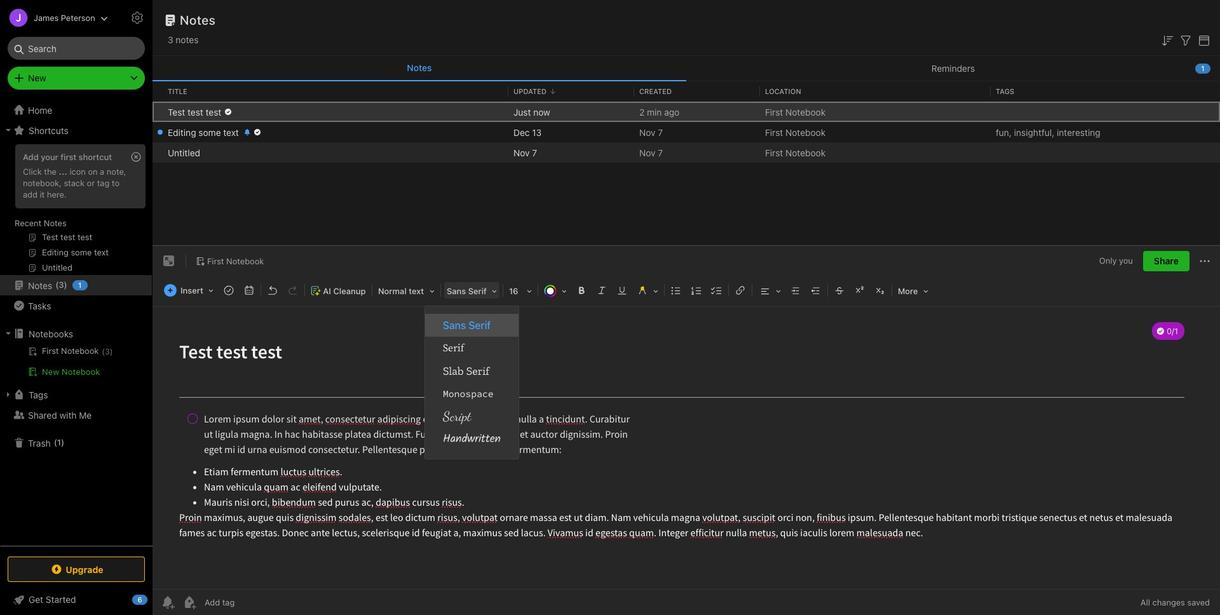 Task type: locate. For each thing, give the bounding box(es) containing it.
cell for test test test
[[153, 102, 163, 122]]

2 vertical spatial (
[[54, 438, 57, 448]]

View options field
[[1194, 32, 1212, 48]]

numbered list image
[[688, 282, 706, 300]]

2 cell from the top
[[153, 122, 163, 142]]

shortcuts button
[[0, 120, 152, 140]]

serif up sans serif link
[[468, 286, 487, 296]]

only you
[[1100, 256, 1133, 266]]

0 vertical spatial )
[[64, 280, 67, 290]]

( right trash
[[54, 438, 57, 448]]

icon
[[70, 167, 86, 177]]

7
[[658, 127, 663, 138], [532, 147, 537, 158], [658, 147, 663, 158]]

ai cleanup button
[[306, 282, 371, 300]]

Alignment field
[[754, 282, 786, 300]]

Font color field
[[540, 282, 571, 300]]

test
[[168, 106, 185, 117]]

more actions image
[[1198, 254, 1213, 269]]

) right trash
[[61, 438, 64, 448]]

0 horizontal spatial tags
[[29, 389, 48, 400]]

2 vertical spatial )
[[61, 438, 64, 448]]

) inside trash ( 1 )
[[61, 438, 64, 448]]

test up some
[[206, 106, 221, 117]]

Help and Learning task checklist field
[[0, 590, 153, 610]]

text inside heading level field
[[409, 286, 424, 296]]

new up the home
[[28, 72, 46, 83]]

sans serif link
[[425, 314, 519, 337]]

normal text
[[378, 286, 424, 296]]

insert
[[181, 286, 203, 296]]

0 vertical spatial sans serif
[[447, 286, 487, 296]]

first
[[765, 106, 783, 117], [765, 127, 783, 138], [765, 147, 783, 158], [207, 256, 224, 266]]

row group containing test test test
[[153, 102, 1221, 163]]

nov
[[640, 127, 656, 138], [514, 147, 530, 158], [640, 147, 656, 158]]

slab serif
[[443, 364, 490, 378]]

indent image
[[787, 282, 805, 300]]

serif up slab
[[443, 342, 464, 355]]

1 inside trash ( 1 )
[[57, 438, 61, 448]]

) inside notes ( 3 )
[[64, 280, 67, 290]]

monospace
[[443, 388, 494, 400]]

cell
[[153, 102, 163, 122], [153, 122, 163, 142]]

it
[[40, 189, 45, 199]]

1 vertical spatial text
[[409, 286, 424, 296]]

Add filters field
[[1179, 32, 1194, 48]]

1 cell from the top
[[153, 102, 163, 122]]

0 horizontal spatial text
[[223, 127, 239, 138]]

) down notebooks link
[[110, 347, 113, 357]]

notes inside notes ( 3 )
[[28, 280, 52, 291]]

Sort options field
[[1160, 32, 1175, 48]]

( for notes
[[55, 280, 59, 290]]

1 horizontal spatial 1
[[78, 281, 82, 289]]

Font size field
[[505, 282, 536, 300]]

0 horizontal spatial 3
[[59, 280, 64, 290]]

( 3 )
[[102, 347, 113, 357]]

task image
[[220, 282, 238, 300]]

undo image
[[264, 282, 282, 300]]

notebook inside new notebook button
[[62, 367, 100, 377]]

1 vertical spatial sans serif
[[443, 320, 491, 331]]

expand note image
[[161, 254, 177, 269]]

serif down serif link
[[466, 364, 490, 378]]

or
[[87, 178, 95, 188]]

first notebook
[[765, 106, 826, 117], [765, 127, 826, 138], [765, 147, 826, 158], [207, 256, 264, 266]]

first notebook inside the first notebook "button"
[[207, 256, 264, 266]]

Insert field
[[161, 282, 218, 300]]

get
[[29, 594, 43, 605]]

now
[[533, 106, 550, 117]]

tags up fun,
[[996, 87, 1015, 95]]

3
[[168, 34, 173, 45], [59, 280, 64, 290], [105, 347, 110, 357]]

( down notebooks link
[[102, 347, 105, 357]]

2 vertical spatial 1
[[57, 438, 61, 448]]

tab list
[[153, 56, 1221, 81]]

a
[[100, 167, 104, 177]]

james
[[34, 12, 59, 23]]

sans up serif link
[[443, 320, 466, 331]]

2
[[640, 106, 645, 117]]

) inside new notebook group
[[110, 347, 113, 357]]

untitled
[[168, 147, 200, 158]]

superscript image
[[851, 282, 869, 300]]

text right normal
[[409, 286, 424, 296]]

row group
[[153, 102, 1221, 163]]

notebooks
[[29, 328, 73, 339]]

cell left editing
[[153, 122, 163, 142]]

created
[[640, 87, 672, 95]]

( inside trash ( 1 )
[[54, 438, 57, 448]]

0 horizontal spatial test
[[188, 106, 203, 117]]

cell left test
[[153, 102, 163, 122]]

normal
[[378, 286, 407, 296]]

text right some
[[223, 127, 239, 138]]

sans serif
[[447, 286, 487, 296], [443, 320, 491, 331]]

3 down notebooks link
[[105, 347, 110, 357]]

sans
[[447, 286, 466, 296], [443, 320, 466, 331]]

1 vertical spatial )
[[110, 347, 113, 357]]

test test test
[[168, 106, 221, 117]]

get started
[[29, 594, 76, 605]]

updated
[[514, 87, 547, 95]]

expand notebooks image
[[3, 329, 13, 339]]

sans serif up sans serif link
[[447, 286, 487, 296]]

3 left notes
[[168, 34, 173, 45]]

text
[[223, 127, 239, 138], [409, 286, 424, 296]]

first
[[61, 152, 76, 162]]

group
[[0, 140, 152, 280]]

1 down view options field
[[1202, 64, 1205, 72]]

1 horizontal spatial test
[[206, 106, 221, 117]]

) up tasks button
[[64, 280, 67, 290]]

recent notes
[[15, 218, 67, 228]]

(
[[55, 280, 59, 290], [102, 347, 105, 357], [54, 438, 57, 448]]

new notebook button
[[0, 364, 152, 380]]

1 vertical spatial (
[[102, 347, 105, 357]]

0 horizontal spatial 1
[[57, 438, 61, 448]]

editing some text
[[168, 127, 239, 138]]

( inside notes ( 3 )
[[55, 280, 59, 290]]

3 up tasks button
[[59, 280, 64, 290]]

Search text field
[[17, 37, 136, 60]]

sans serif up serif link
[[443, 320, 491, 331]]

13
[[532, 127, 542, 138]]

new inside button
[[42, 367, 59, 377]]

0 vertical spatial new
[[28, 72, 46, 83]]

None search field
[[17, 37, 136, 60]]

tags inside "button"
[[29, 389, 48, 400]]

new inside popup button
[[28, 72, 46, 83]]

new for new
[[28, 72, 46, 83]]

sans up the sans serif menu item
[[447, 286, 466, 296]]

1 right trash
[[57, 438, 61, 448]]

sans inside menu item
[[443, 320, 466, 331]]

notes button
[[153, 56, 687, 81]]

tree
[[0, 100, 153, 545]]

1 horizontal spatial 3
[[105, 347, 110, 357]]

sans inside "font family" field
[[447, 286, 466, 296]]

shared
[[28, 410, 57, 421]]

fun,
[[996, 127, 1012, 138]]

1 vertical spatial 3
[[59, 280, 64, 290]]

new up tags "button"
[[42, 367, 59, 377]]

click to collapse image
[[148, 592, 157, 607]]

settings image
[[130, 10, 145, 25]]

slab
[[443, 364, 464, 378]]

2 vertical spatial 3
[[105, 347, 110, 357]]

2 horizontal spatial 3
[[168, 34, 173, 45]]

1 vertical spatial tags
[[29, 389, 48, 400]]

more
[[898, 286, 918, 296]]

1 vertical spatial sans
[[443, 320, 466, 331]]

ai
[[323, 286, 331, 296]]

outdent image
[[807, 282, 825, 300]]

( up tasks button
[[55, 280, 59, 290]]

click
[[23, 167, 42, 177]]

)
[[64, 280, 67, 290], [110, 347, 113, 357], [61, 438, 64, 448]]

cell for editing some text
[[153, 122, 163, 142]]

title
[[168, 87, 187, 95]]

serif inside menu item
[[469, 320, 491, 331]]

notebooks link
[[0, 324, 152, 344]]

16
[[509, 286, 518, 296]]

tags up 'shared'
[[29, 389, 48, 400]]

notebook
[[786, 106, 826, 117], [786, 127, 826, 138], [786, 147, 826, 158], [226, 256, 264, 266], [62, 367, 100, 377]]

1 vertical spatial 1
[[78, 281, 82, 289]]

bold image
[[573, 282, 591, 300]]

test
[[188, 106, 203, 117], [206, 106, 221, 117]]

tab list containing notes
[[153, 56, 1221, 81]]

1 horizontal spatial text
[[409, 286, 424, 296]]

add
[[23, 189, 37, 199]]

0 vertical spatial (
[[55, 280, 59, 290]]

test right test
[[188, 106, 203, 117]]

serif
[[468, 286, 487, 296], [469, 320, 491, 331], [443, 342, 464, 355], [466, 364, 490, 378]]

home
[[28, 105, 52, 115]]

serif up serif link
[[469, 320, 491, 331]]

serif link
[[425, 337, 519, 360]]

Highlight field
[[632, 282, 663, 300]]

share
[[1154, 256, 1179, 266]]

dropdown list menu
[[425, 314, 519, 451]]

More field
[[894, 282, 933, 300]]

recent
[[15, 218, 42, 228]]

2 horizontal spatial 1
[[1202, 64, 1205, 72]]

0 vertical spatial text
[[223, 127, 239, 138]]

0 vertical spatial tags
[[996, 87, 1015, 95]]

1 up tasks button
[[78, 281, 82, 289]]

insert link image
[[732, 282, 749, 300]]

1 horizontal spatial tags
[[996, 87, 1015, 95]]

( for trash
[[54, 438, 57, 448]]

0 vertical spatial sans
[[447, 286, 466, 296]]

nov 7
[[640, 127, 663, 138], [514, 147, 537, 158], [640, 147, 663, 158]]

1 vertical spatial new
[[42, 367, 59, 377]]

serif inside "font family" field
[[468, 286, 487, 296]]

bulleted list image
[[667, 282, 685, 300]]

here.
[[47, 189, 67, 199]]

monospace link
[[425, 383, 519, 406]]

first inside "button"
[[207, 256, 224, 266]]

) for notes
[[64, 280, 67, 290]]



Task type: vqa. For each thing, say whether or not it's contained in the screenshot.
13
yes



Task type: describe. For each thing, give the bounding box(es) containing it.
notes inside button
[[407, 62, 432, 73]]

sans serif inside "font family" field
[[447, 286, 487, 296]]

insightful,
[[1014, 127, 1055, 138]]

3 inside notes ( 3 )
[[59, 280, 64, 290]]

saved
[[1188, 598, 1210, 608]]

peterson
[[61, 12, 95, 23]]

handwritten link
[[425, 429, 519, 451]]

tree containing home
[[0, 100, 153, 545]]

strikethrough image
[[831, 282, 849, 300]]

notes ( 3 )
[[28, 280, 67, 291]]

me
[[79, 410, 92, 421]]

sans serif menu item
[[425, 314, 519, 337]]

dec 13
[[514, 127, 542, 138]]

text inside row group
[[223, 127, 239, 138]]

slab serif link
[[425, 360, 519, 383]]

serif inside "link"
[[466, 364, 490, 378]]

james peterson
[[34, 12, 95, 23]]

just now
[[514, 106, 550, 117]]

tags button
[[0, 385, 152, 405]]

sans serif inside menu item
[[443, 320, 491, 331]]

script
[[443, 409, 471, 425]]

Heading level field
[[374, 282, 439, 300]]

changes
[[1153, 598, 1185, 608]]

icon on a note, notebook, stack or tag to add it here.
[[23, 167, 126, 199]]

3 notes
[[168, 34, 199, 45]]

tasks
[[28, 300, 51, 311]]

add
[[23, 152, 39, 162]]

script handwritten
[[443, 409, 501, 449]]

with
[[59, 410, 77, 421]]

home link
[[0, 100, 153, 120]]

started
[[46, 594, 76, 605]]

( inside new notebook group
[[102, 347, 105, 357]]

on
[[88, 167, 98, 177]]

the
[[44, 167, 57, 177]]

cleanup
[[333, 286, 366, 296]]

location
[[765, 87, 801, 95]]

your
[[41, 152, 58, 162]]

Account field
[[0, 5, 108, 31]]

handwritten
[[443, 430, 501, 449]]

tasks button
[[0, 296, 152, 316]]

trash ( 1 )
[[28, 438, 64, 448]]

notebook,
[[23, 178, 62, 188]]

stack
[[64, 178, 85, 188]]

new notebook
[[42, 367, 100, 377]]

note window element
[[153, 246, 1221, 615]]

min
[[647, 106, 662, 117]]

Add tag field
[[203, 597, 299, 608]]

calendar event image
[[240, 282, 258, 300]]

notes
[[176, 34, 199, 45]]

upgrade
[[66, 564, 103, 575]]

new notebook group
[[0, 344, 152, 385]]

tag
[[97, 178, 110, 188]]

to
[[112, 178, 120, 188]]

trash
[[28, 438, 51, 448]]

6
[[138, 596, 142, 604]]

new for new notebook
[[42, 367, 59, 377]]

0 vertical spatial 1
[[1202, 64, 1205, 72]]

subscript image
[[872, 282, 889, 300]]

some
[[199, 127, 221, 138]]

share button
[[1144, 251, 1190, 272]]

editing
[[168, 127, 196, 138]]

Note Editor text field
[[153, 307, 1221, 589]]

shared with me
[[28, 410, 92, 421]]

add filters image
[[1179, 33, 1194, 48]]

ago
[[664, 106, 680, 117]]

only
[[1100, 256, 1117, 266]]

checklist image
[[708, 282, 726, 300]]

shared with me link
[[0, 405, 152, 425]]

ai cleanup
[[323, 286, 366, 296]]

first notebook button
[[191, 252, 268, 270]]

reminders
[[932, 63, 975, 73]]

...
[[59, 167, 67, 177]]

) for trash
[[61, 438, 64, 448]]

note,
[[107, 167, 126, 177]]

notebook inside the first notebook "button"
[[226, 256, 264, 266]]

script link
[[425, 406, 519, 429]]

upgrade button
[[8, 557, 145, 582]]

all
[[1141, 598, 1151, 608]]

click the ...
[[23, 167, 67, 177]]

expand tags image
[[3, 390, 13, 400]]

Font family field
[[442, 282, 502, 300]]

add tag image
[[182, 595, 197, 610]]

shortcuts
[[29, 125, 69, 136]]

italic image
[[593, 282, 611, 300]]

new button
[[8, 67, 145, 90]]

More actions field
[[1198, 251, 1213, 272]]

0 vertical spatial 3
[[168, 34, 173, 45]]

just
[[514, 106, 531, 117]]

all changes saved
[[1141, 598, 1210, 608]]

group containing add your first shortcut
[[0, 140, 152, 280]]

1 test from the left
[[188, 106, 203, 117]]

underline image
[[613, 282, 631, 300]]

you
[[1120, 256, 1133, 266]]

add your first shortcut
[[23, 152, 112, 162]]

interesting
[[1057, 127, 1101, 138]]

shortcut
[[79, 152, 112, 162]]

fun, insightful, interesting
[[996, 127, 1101, 138]]

add a reminder image
[[160, 595, 175, 610]]

2 test from the left
[[206, 106, 221, 117]]

3 inside new notebook group
[[105, 347, 110, 357]]



